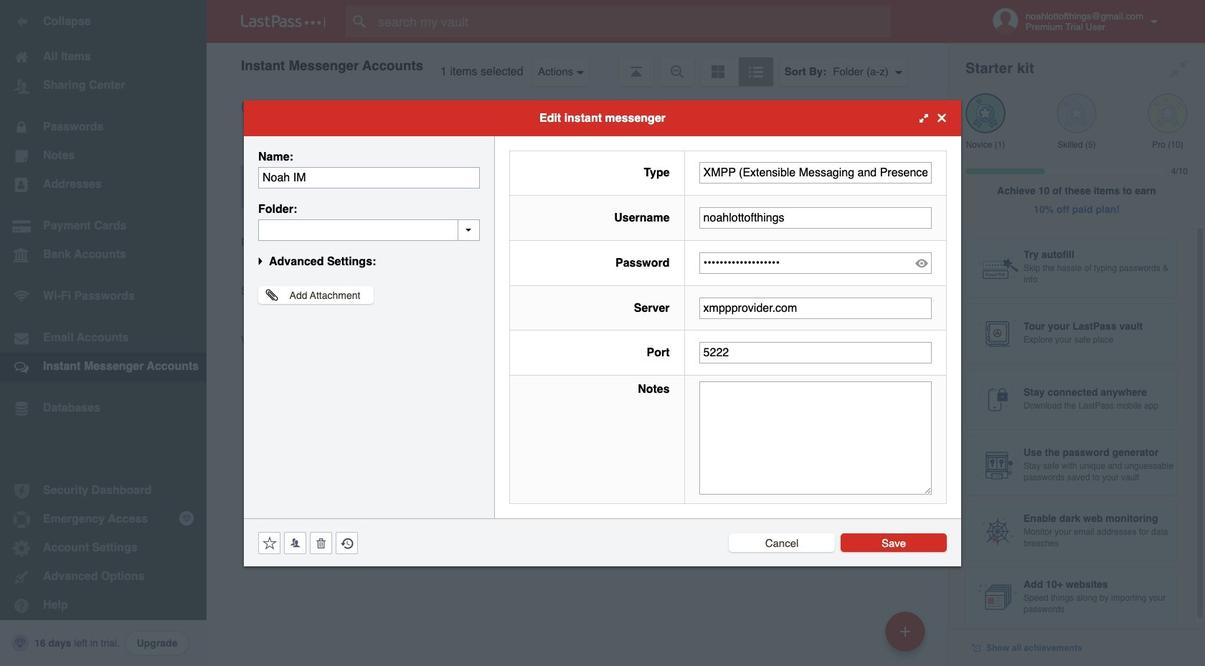 Task type: locate. For each thing, give the bounding box(es) containing it.
dialog
[[244, 100, 961, 566]]

None text field
[[699, 207, 932, 229], [258, 219, 480, 241], [699, 297, 932, 319], [699, 382, 932, 495], [699, 207, 932, 229], [258, 219, 480, 241], [699, 297, 932, 319], [699, 382, 932, 495]]

search my vault text field
[[346, 6, 919, 37]]

None password field
[[699, 252, 932, 274]]

None text field
[[699, 162, 932, 184], [258, 167, 480, 188], [699, 342, 932, 364], [699, 162, 932, 184], [258, 167, 480, 188], [699, 342, 932, 364]]

Search search field
[[346, 6, 919, 37]]



Task type: describe. For each thing, give the bounding box(es) containing it.
new item navigation
[[880, 608, 934, 667]]

lastpass image
[[241, 15, 326, 28]]

vault options navigation
[[207, 43, 949, 86]]

main navigation navigation
[[0, 0, 207, 667]]

new item image
[[900, 627, 911, 637]]



Task type: vqa. For each thing, say whether or not it's contained in the screenshot.
DIALOG
yes



